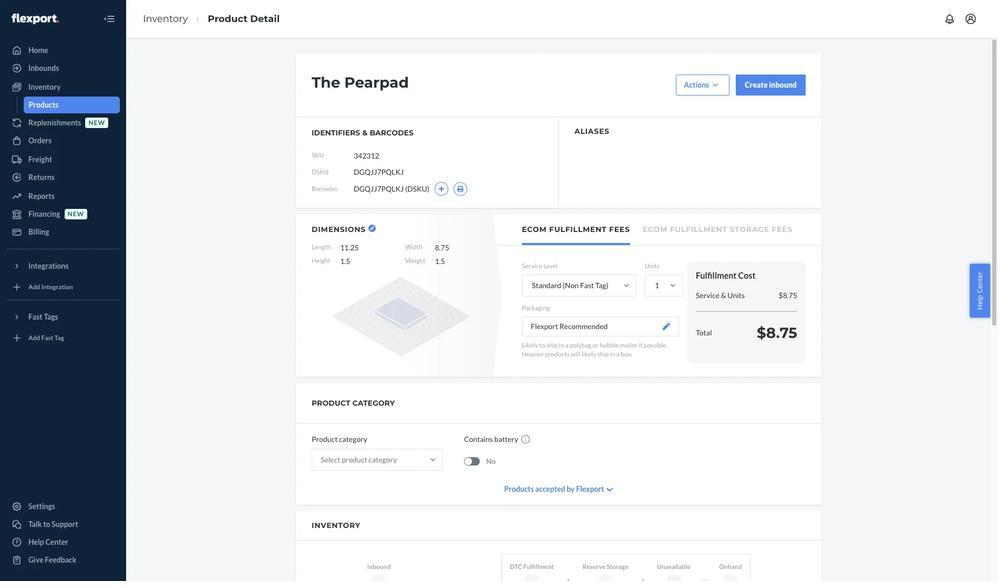 Task type: describe. For each thing, give the bounding box(es) containing it.
mailer
[[620, 342, 638, 350]]

add for add fast tag
[[28, 335, 40, 342]]

dsku
[[312, 168, 329, 176]]

products link
[[23, 97, 120, 114]]

help center link
[[6, 535, 120, 551]]

0 vertical spatial fast
[[580, 281, 594, 290]]

1 vertical spatial in
[[610, 351, 615, 359]]

help center button
[[970, 264, 990, 318]]

billing link
[[6, 224, 120, 241]]

0 horizontal spatial help
[[28, 538, 44, 547]]

returns
[[28, 173, 55, 182]]

inventory inside breadcrumbs navigation
[[143, 13, 188, 25]]

likely
[[522, 342, 538, 350]]

barcodes
[[312, 185, 338, 193]]

plus image
[[438, 186, 445, 192]]

service for service & units
[[696, 291, 720, 300]]

contains battery
[[464, 435, 518, 444]]

reserve
[[583, 564, 605, 572]]

settings
[[28, 502, 55, 511]]

pencil alt image
[[370, 227, 374, 231]]

ecom fulfillment storage fees
[[643, 225, 793, 234]]

add integration
[[28, 284, 73, 291]]

feedback
[[45, 556, 76, 565]]

ecom fulfillment fees
[[522, 225, 630, 234]]

talk to support button
[[6, 517, 120, 534]]

product category
[[312, 399, 395, 408]]

8.75
[[435, 243, 449, 252]]

actions button
[[676, 75, 730, 96]]

barcodes
[[370, 128, 414, 138]]

add fast tag link
[[6, 330, 120, 347]]

create
[[745, 80, 768, 89]]

tags
[[44, 313, 58, 322]]

inbound
[[367, 564, 391, 572]]

level
[[543, 262, 558, 270]]

0 horizontal spatial center
[[45, 538, 68, 547]]

tag)
[[595, 281, 608, 290]]

fast inside dropdown button
[[28, 313, 42, 322]]

integrations
[[28, 262, 69, 271]]

select product category
[[321, 456, 397, 465]]

freight link
[[6, 151, 120, 168]]

accepted
[[535, 485, 565, 494]]

height
[[312, 257, 330, 265]]

give feedback button
[[6, 552, 120, 569]]

1 1.5 from the left
[[340, 257, 350, 266]]

add fast tag
[[28, 335, 64, 342]]

integrations button
[[6, 258, 120, 275]]

new for financing
[[68, 210, 84, 218]]

detail
[[250, 13, 280, 25]]

help center inside 'button'
[[975, 272, 985, 310]]

$8.75 for total
[[757, 324, 797, 342]]

chevron down image
[[607, 487, 613, 494]]

0 vertical spatial category
[[339, 435, 367, 444]]

flexport recommended button
[[522, 317, 679, 337]]

dtc
[[510, 564, 522, 572]]

aliases
[[575, 127, 610, 136]]

give
[[28, 556, 43, 565]]

1
[[655, 281, 659, 290]]

standard (non fast tag)
[[532, 281, 608, 290]]

reports link
[[6, 188, 120, 205]]

polybag
[[570, 342, 591, 350]]

add for add integration
[[28, 284, 40, 291]]

onhand
[[719, 564, 742, 572]]

dimensions
[[312, 225, 366, 234]]

products accepted by flexport
[[504, 485, 604, 494]]

product
[[312, 399, 350, 408]]

if
[[639, 342, 643, 350]]

1 fees from the left
[[609, 225, 630, 234]]

financing
[[28, 210, 60, 219]]

to for likely
[[539, 342, 545, 350]]

0 horizontal spatial in
[[559, 342, 564, 350]]

support
[[52, 520, 78, 529]]

tag
[[55, 335, 64, 342]]

reserve storage
[[583, 564, 628, 572]]

2 vertical spatial fast
[[41, 335, 53, 342]]

product
[[342, 456, 367, 465]]

1 horizontal spatial flexport
[[576, 485, 604, 494]]

sku
[[312, 152, 324, 159]]

dgqjj7pqlkj for dgqjj7pqlkj
[[354, 168, 404, 177]]

orders link
[[6, 132, 120, 149]]

actions
[[684, 80, 709, 89]]

flexport recommended
[[531, 322, 608, 331]]

product detail
[[208, 13, 280, 25]]

ecom fulfillment fees tab
[[522, 214, 630, 245]]

create inbound button
[[736, 75, 806, 96]]

freight
[[28, 155, 52, 164]]

recommended
[[560, 322, 608, 331]]

orders
[[28, 136, 52, 145]]

help inside 'button'
[[975, 295, 985, 310]]

fulfillment for ecom fulfillment storage fees
[[670, 225, 727, 234]]

category
[[352, 399, 395, 408]]



Task type: locate. For each thing, give the bounding box(es) containing it.
product up 'select'
[[312, 435, 338, 444]]

service & units
[[696, 291, 745, 300]]

ecom for ecom fulfillment storage fees
[[643, 225, 668, 234]]

a up "products" on the bottom right
[[565, 342, 568, 350]]

1 vertical spatial help
[[28, 538, 44, 547]]

service for service level
[[522, 262, 542, 270]]

0 vertical spatial help
[[975, 295, 985, 310]]

ship up "products" on the bottom right
[[546, 342, 558, 350]]

0 horizontal spatial a
[[565, 342, 568, 350]]

identifiers & barcodes
[[312, 128, 414, 138]]

units down fulfillment cost
[[728, 291, 745, 300]]

dgqjj7pqlkj left (dsku)
[[354, 184, 404, 193]]

battery
[[494, 435, 518, 444]]

0 vertical spatial service
[[522, 262, 542, 270]]

in down bubble
[[610, 351, 615, 359]]

1 dgqjj7pqlkj from the top
[[354, 168, 404, 177]]

0 horizontal spatial new
[[68, 210, 84, 218]]

reports
[[28, 192, 55, 201]]

1 vertical spatial fast
[[28, 313, 42, 322]]

total
[[696, 328, 712, 337]]

create inbound
[[745, 80, 797, 89]]

talk to support
[[28, 520, 78, 529]]

likely
[[582, 351, 596, 359]]

fulfillment for ecom fulfillment fees
[[549, 225, 607, 234]]

dgqjj7pqlkj for dgqjj7pqlkj (dsku)
[[354, 184, 404, 193]]

1 vertical spatial products
[[504, 485, 534, 494]]

units up 1
[[645, 262, 660, 270]]

1 horizontal spatial ecom
[[643, 225, 668, 234]]

flexport inside button
[[531, 322, 558, 331]]

0 vertical spatial ship
[[546, 342, 558, 350]]

help center
[[975, 272, 985, 310], [28, 538, 68, 547]]

to
[[539, 342, 545, 350], [43, 520, 50, 529]]

storage
[[730, 225, 769, 234], [607, 564, 628, 572]]

cost
[[738, 271, 756, 281]]

0 vertical spatial units
[[645, 262, 660, 270]]

storage right reserve at the bottom right of the page
[[607, 564, 628, 572]]

1 vertical spatial help center
[[28, 538, 68, 547]]

0 vertical spatial storage
[[730, 225, 769, 234]]

1 horizontal spatial service
[[696, 291, 720, 300]]

0 vertical spatial help center
[[975, 272, 985, 310]]

1 horizontal spatial inventory
[[143, 13, 188, 25]]

storage up cost
[[730, 225, 769, 234]]

1 horizontal spatial 1.5
[[435, 257, 445, 266]]

likely to ship in a polybag or bubble mailer if possible. heavier products will likely ship in a box.
[[522, 342, 668, 359]]

2 horizontal spatial inventory
[[312, 521, 361, 531]]

1 horizontal spatial in
[[610, 351, 615, 359]]

1 vertical spatial dgqjj7pqlkj
[[354, 184, 404, 193]]

1 vertical spatial ship
[[597, 351, 609, 359]]

to right talk
[[43, 520, 50, 529]]

1 horizontal spatial product
[[312, 435, 338, 444]]

2 1.5 from the left
[[435, 257, 445, 266]]

0 horizontal spatial fees
[[609, 225, 630, 234]]

1 vertical spatial new
[[68, 210, 84, 218]]

1 horizontal spatial storage
[[730, 225, 769, 234]]

dgqjj7pqlkj up dgqjj7pqlkj (dsku) at the top left
[[354, 168, 404, 177]]

home
[[28, 46, 48, 55]]

product
[[208, 13, 248, 25], [312, 435, 338, 444]]

to right likely
[[539, 342, 545, 350]]

0 horizontal spatial units
[[645, 262, 660, 270]]

new down reports link on the left top of the page
[[68, 210, 84, 218]]

select
[[321, 456, 340, 465]]

fast left tag
[[41, 335, 53, 342]]

1 vertical spatial units
[[728, 291, 745, 300]]

in
[[559, 342, 564, 350], [610, 351, 615, 359]]

1 horizontal spatial help center
[[975, 272, 985, 310]]

0 vertical spatial products
[[29, 100, 58, 109]]

1 vertical spatial inventory link
[[6, 79, 120, 96]]

1 horizontal spatial center
[[975, 272, 985, 293]]

new down products link
[[89, 119, 105, 127]]

1.5
[[340, 257, 350, 266], [435, 257, 445, 266]]

1.5 down 11.25
[[340, 257, 350, 266]]

category right product
[[369, 456, 397, 465]]

to inside button
[[43, 520, 50, 529]]

0 vertical spatial in
[[559, 342, 564, 350]]

0 horizontal spatial service
[[522, 262, 542, 270]]

ship down bubble
[[597, 351, 609, 359]]

in up "products" on the bottom right
[[559, 342, 564, 350]]

service down fulfillment cost
[[696, 291, 720, 300]]

packaging
[[522, 304, 550, 312]]

None text field
[[354, 146, 432, 166]]

& for identifiers
[[362, 128, 368, 138]]

possible.
[[644, 342, 668, 350]]

1 vertical spatial storage
[[607, 564, 628, 572]]

1 vertical spatial inventory
[[28, 83, 61, 91]]

integration
[[41, 284, 73, 291]]

1 vertical spatial center
[[45, 538, 68, 547]]

tab list
[[497, 214, 822, 246]]

product for product detail
[[208, 13, 248, 25]]

flexport
[[531, 322, 558, 331], [576, 485, 604, 494]]

open account menu image
[[965, 13, 977, 25]]

inbounds
[[28, 64, 59, 73]]

center inside 'button'
[[975, 272, 985, 293]]

11.25
[[340, 243, 359, 252]]

contains
[[464, 435, 493, 444]]

fulfillment inside ecom fulfillment fees tab
[[549, 225, 607, 234]]

0 horizontal spatial storage
[[607, 564, 628, 572]]

add left integration
[[28, 284, 40, 291]]

0 vertical spatial center
[[975, 272, 985, 293]]

close navigation image
[[103, 13, 116, 25]]

inventory link inside breadcrumbs navigation
[[143, 13, 188, 25]]

print image
[[457, 186, 464, 192]]

1 vertical spatial to
[[43, 520, 50, 529]]

$8.75 for service & units
[[779, 291, 797, 300]]

0 horizontal spatial &
[[362, 128, 368, 138]]

0 horizontal spatial inventory
[[28, 83, 61, 91]]

fast tags
[[28, 313, 58, 322]]

add integration link
[[6, 279, 120, 296]]

0 vertical spatial new
[[89, 119, 105, 127]]

product for product category
[[312, 435, 338, 444]]

1 horizontal spatial units
[[728, 291, 745, 300]]

(dsku)
[[405, 184, 429, 193]]

give feedback
[[28, 556, 76, 565]]

new for replenishments
[[89, 119, 105, 127]]

category up product
[[339, 435, 367, 444]]

2 dgqjj7pqlkj from the top
[[354, 184, 404, 193]]

1 horizontal spatial fees
[[772, 225, 793, 234]]

& down fulfillment cost
[[721, 291, 726, 300]]

box.
[[621, 351, 632, 359]]

product category
[[312, 435, 367, 444]]

0 horizontal spatial products
[[29, 100, 58, 109]]

tab list containing ecom fulfillment fees
[[497, 214, 822, 246]]

flexport down packaging
[[531, 322, 558, 331]]

2 vertical spatial inventory
[[312, 521, 361, 531]]

1 horizontal spatial ship
[[597, 351, 609, 359]]

0 vertical spatial product
[[208, 13, 248, 25]]

ecom for ecom fulfillment fees
[[522, 225, 547, 234]]

0 horizontal spatial 1.5
[[340, 257, 350, 266]]

product inside breadcrumbs navigation
[[208, 13, 248, 25]]

will
[[571, 351, 581, 359]]

1 vertical spatial $8.75
[[757, 324, 797, 342]]

0 vertical spatial &
[[362, 128, 368, 138]]

1 horizontal spatial help
[[975, 295, 985, 310]]

(non
[[563, 281, 579, 290]]

products left accepted
[[504, 485, 534, 494]]

0 horizontal spatial inventory link
[[6, 79, 120, 96]]

flexport logo image
[[12, 14, 59, 24]]

product left detail
[[208, 13, 248, 25]]

& for service
[[721, 291, 726, 300]]

flexport right by
[[576, 485, 604, 494]]

ecom
[[522, 225, 547, 234], [643, 225, 668, 234]]

standard
[[532, 281, 561, 290]]

add down fast tags
[[28, 335, 40, 342]]

0 vertical spatial a
[[565, 342, 568, 350]]

storage inside tab
[[730, 225, 769, 234]]

0 vertical spatial flexport
[[531, 322, 558, 331]]

0 vertical spatial inventory
[[143, 13, 188, 25]]

0 horizontal spatial flexport
[[531, 322, 558, 331]]

fast left tags
[[28, 313, 42, 322]]

1 horizontal spatial category
[[369, 456, 397, 465]]

length
[[312, 243, 331, 251]]

the
[[312, 74, 340, 91]]

1 horizontal spatial new
[[89, 119, 105, 127]]

service level
[[522, 262, 558, 270]]

products for products
[[29, 100, 58, 109]]

products
[[545, 351, 570, 359]]

unavailable
[[657, 564, 691, 572]]

1 horizontal spatial a
[[616, 351, 620, 359]]

product detail link
[[208, 13, 280, 25]]

1 horizontal spatial &
[[721, 291, 726, 300]]

products up replenishments
[[29, 100, 58, 109]]

1 horizontal spatial inventory link
[[143, 13, 188, 25]]

a
[[565, 342, 568, 350], [616, 351, 620, 359]]

to for talk
[[43, 520, 50, 529]]

1 vertical spatial a
[[616, 351, 620, 359]]

0 vertical spatial inventory link
[[143, 13, 188, 25]]

fulfillment
[[549, 225, 607, 234], [670, 225, 727, 234], [696, 271, 737, 281], [523, 564, 554, 572]]

fulfillment for dtc fulfillment
[[523, 564, 554, 572]]

help
[[975, 295, 985, 310], [28, 538, 44, 547]]

inbounds link
[[6, 60, 120, 77]]

service left level
[[522, 262, 542, 270]]

$8.75
[[779, 291, 797, 300], [757, 324, 797, 342]]

replenishments
[[28, 118, 81, 127]]

service
[[522, 262, 542, 270], [696, 291, 720, 300]]

products
[[29, 100, 58, 109], [504, 485, 534, 494]]

ecom fulfillment storage fees tab
[[643, 214, 793, 243]]

0 horizontal spatial help center
[[28, 538, 68, 547]]

1 vertical spatial &
[[721, 291, 726, 300]]

dtc fulfillment
[[510, 564, 554, 572]]

units
[[645, 262, 660, 270], [728, 291, 745, 300]]

add
[[28, 284, 40, 291], [28, 335, 40, 342]]

heavier
[[522, 351, 544, 359]]

1 vertical spatial add
[[28, 335, 40, 342]]

inbound
[[769, 80, 797, 89]]

0 horizontal spatial ecom
[[522, 225, 547, 234]]

2 ecom from the left
[[643, 225, 668, 234]]

breadcrumbs navigation
[[135, 3, 288, 34]]

1 vertical spatial product
[[312, 435, 338, 444]]

& left "barcodes"
[[362, 128, 368, 138]]

products for products accepted by flexport
[[504, 485, 534, 494]]

1 add from the top
[[28, 284, 40, 291]]

center
[[975, 272, 985, 293], [45, 538, 68, 547]]

settings link
[[6, 499, 120, 516]]

1 vertical spatial flexport
[[576, 485, 604, 494]]

returns link
[[6, 169, 120, 186]]

fast
[[580, 281, 594, 290], [28, 313, 42, 322], [41, 335, 53, 342]]

weight
[[405, 257, 425, 265]]

1 vertical spatial service
[[696, 291, 720, 300]]

8.75 height
[[312, 243, 449, 265]]

0 vertical spatial to
[[539, 342, 545, 350]]

1 ecom from the left
[[522, 225, 547, 234]]

inventory
[[143, 13, 188, 25], [28, 83, 61, 91], [312, 521, 361, 531]]

the pearpad
[[312, 74, 409, 91]]

0 horizontal spatial to
[[43, 520, 50, 529]]

open notifications image
[[943, 13, 956, 25]]

0 vertical spatial add
[[28, 284, 40, 291]]

0 horizontal spatial ship
[[546, 342, 558, 350]]

fast left tag)
[[580, 281, 594, 290]]

billing
[[28, 228, 49, 237]]

0 horizontal spatial category
[[339, 435, 367, 444]]

fulfillment cost
[[696, 271, 756, 281]]

identifiers
[[312, 128, 360, 138]]

0 vertical spatial dgqjj7pqlkj
[[354, 168, 404, 177]]

2 fees from the left
[[772, 225, 793, 234]]

0 vertical spatial $8.75
[[779, 291, 797, 300]]

1 vertical spatial category
[[369, 456, 397, 465]]

width
[[405, 243, 423, 251]]

1.5 down 8.75
[[435, 257, 445, 266]]

a left box.
[[616, 351, 620, 359]]

2 add from the top
[[28, 335, 40, 342]]

inventory link
[[143, 13, 188, 25], [6, 79, 120, 96]]

fulfillment inside ecom fulfillment storage fees tab
[[670, 225, 727, 234]]

1 horizontal spatial products
[[504, 485, 534, 494]]

by
[[567, 485, 575, 494]]

0 horizontal spatial product
[[208, 13, 248, 25]]

pearpad
[[344, 74, 409, 91]]

home link
[[6, 42, 120, 59]]

1 horizontal spatial to
[[539, 342, 545, 350]]

pen image
[[663, 323, 670, 331]]

to inside likely to ship in a polybag or bubble mailer if possible. heavier products will likely ship in a box.
[[539, 342, 545, 350]]



Task type: vqa. For each thing, say whether or not it's contained in the screenshot.
ship
yes



